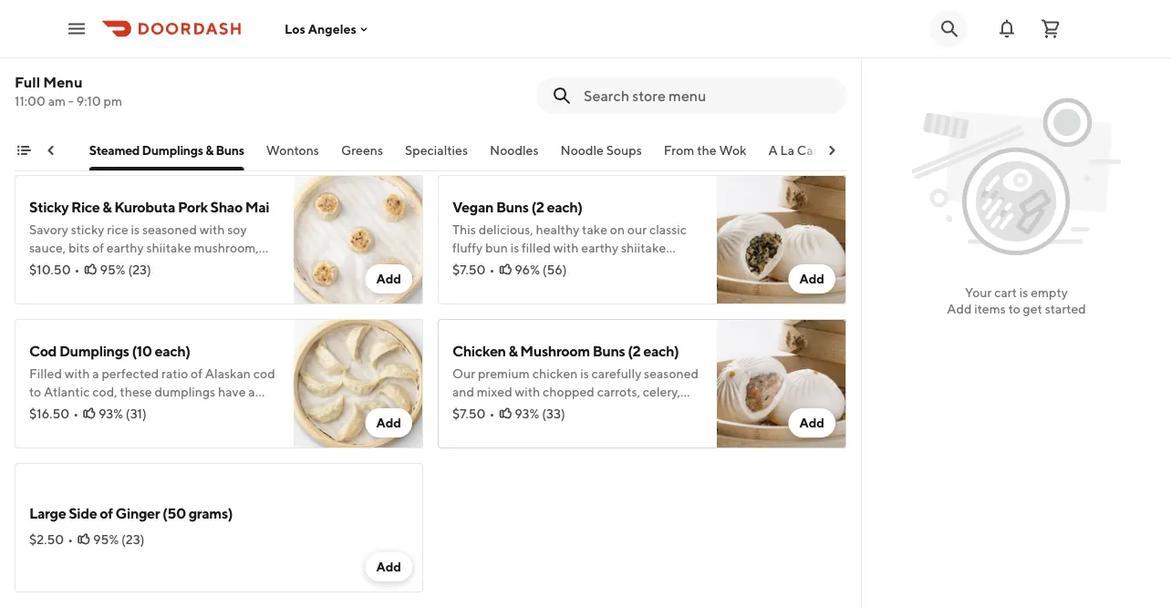 Task type: vqa. For each thing, say whether or not it's contained in the screenshot.
Extra Vanilla Flavor +$0.57
no



Task type: describe. For each thing, give the bounding box(es) containing it.
steamed
[[90, 143, 140, 158]]

0 vertical spatial dumplings
[[608, 54, 678, 72]]

premium
[[478, 366, 530, 381]]

steamed dumplings & buns
[[90, 143, 245, 158]]

rice
[[107, 222, 128, 237]]

open menu image
[[66, 18, 88, 40]]

show menu categories image
[[16, 143, 31, 158]]

carefully
[[592, 366, 641, 381]]

bits
[[68, 240, 90, 255]]

specialties
[[405, 143, 468, 158]]

is inside your cart is empty add items to get started
[[1020, 285, 1028, 300]]

(2 inside kurobuta pork buns (2 each) our signature kurobuta pork filling is tucked into a soft, fluffy bun.
[[160, 54, 173, 72]]

celery,
[[643, 384, 680, 400]]

add for chicken & mushroom buns (2 each)
[[799, 415, 825, 431]]

1 vertical spatial (2
[[531, 198, 544, 216]]

fluffy inside kurobuta pork buns (2 each) our signature kurobuta pork filling is tucked into a soft, fluffy bun.
[[135, 96, 165, 111]]

is inside kurobuta pork buns (2 each) our signature kurobuta pork filling is tucked into a soft, fluffy bun.
[[232, 78, 241, 93]]

pork inside kurobuta pork buns (2 each) our signature kurobuta pork filling is tucked into a soft, fluffy bun.
[[169, 78, 195, 93]]

add button for sticky rice & kurobuta pork shao mai
[[365, 265, 412, 294]]

buns up shao
[[216, 143, 245, 158]]

savory
[[29, 222, 68, 237]]

full-
[[183, 259, 207, 274]]

carte
[[797, 143, 830, 158]]

wrapped
[[607, 403, 658, 418]]

0 items, open order cart image
[[1040, 18, 1062, 40]]

each) inside kurobuta pork buns (2 each) our signature kurobuta pork filling is tucked into a soft, fluffy bun.
[[176, 54, 212, 72]]

up
[[661, 403, 676, 418]]

kimchi & kurobuta pork dumplings (10 each) image
[[717, 31, 846, 161]]

noodles button
[[490, 141, 539, 171]]

cart
[[994, 285, 1017, 300]]

your cart is empty add items to get started
[[947, 285, 1086, 317]]

kurobuta up soft,
[[111, 78, 166, 93]]

pork inside kurobuta pork buns (2 each) our signature kurobuta pork filling is tucked into a soft, fluffy bun.
[[93, 54, 123, 72]]

• for sticky rice & kurobuta pork shao mai
[[74, 262, 80, 277]]

from the wok button
[[664, 141, 747, 171]]

carrots,
[[597, 384, 640, 400]]

$16.50 •
[[29, 406, 78, 421]]

soy
[[227, 222, 247, 237]]

noodle soups
[[561, 143, 642, 158]]

sticky rice & kurobuta pork shao mai image
[[294, 175, 423, 305]]

angeles
[[308, 21, 357, 36]]

$7.50 for chicken & mushroom buns (2 each)
[[452, 406, 486, 421]]

$7.50 • for chicken & mushroom buns (2 each)
[[452, 406, 495, 421]]

pork inside sticky rice & kurobuta pork shao mai savory sticky rice is seasoned with soy sauce, bits of earthy shiitake mushroom, and rich kurobuta pork for full-bodied flavor in every bite.
[[178, 198, 208, 216]]

pm
[[104, 93, 122, 109]]

los angeles
[[285, 21, 357, 36]]

every
[[78, 277, 109, 292]]

each) down for
[[155, 343, 190, 360]]

vegan buns (2 each) image
[[717, 175, 846, 305]]

los
[[285, 21, 305, 36]]

add button for vegan buns (2 each)
[[788, 265, 836, 294]]

our inside chicken & mushroom buns (2 each) our premium chicken is carefully seasoned and mixed with chopped carrots, celery, and oyster mushrooms—all wrapped up in our fluffy bun.
[[452, 366, 475, 381]]

93% (31)
[[99, 406, 147, 421]]

greens
[[341, 143, 384, 158]]

cod dumplings (10 each) image
[[294, 319, 423, 449]]

rice
[[71, 198, 100, 216]]

chicken
[[532, 366, 578, 381]]

93% for cod dumplings (10 each)
[[99, 406, 123, 421]]

tucked
[[29, 96, 70, 111]]

(50
[[162, 505, 186, 522]]

from the wok
[[664, 143, 747, 158]]

signature
[[55, 78, 109, 93]]

oyster
[[477, 403, 513, 418]]

large
[[29, 505, 66, 522]]

• right $2.50
[[68, 532, 73, 547]]

started
[[1045, 301, 1086, 317]]

& inside chicken & mushroom buns (2 each) our premium chicken is carefully seasoned and mixed with chopped carrots, celery, and oyster mushrooms—all wrapped up in our fluffy bun.
[[508, 343, 518, 360]]

0 horizontal spatial (10
[[132, 343, 152, 360]]

kimchi
[[452, 54, 498, 72]]

-
[[68, 93, 74, 109]]

95% (23) for $10.50 •
[[100, 262, 151, 277]]

our
[[452, 421, 472, 436]]

mushroom
[[520, 343, 590, 360]]

rich
[[54, 259, 75, 274]]

filling
[[198, 78, 230, 93]]

a la carte
[[769, 143, 830, 158]]

1 vertical spatial of
[[100, 505, 113, 522]]

in inside chicken & mushroom buns (2 each) our premium chicken is carefully seasoned and mixed with chopped carrots, celery, and oyster mushrooms—all wrapped up in our fluffy bun.
[[679, 403, 689, 418]]

soft,
[[107, 96, 132, 111]]

bodied
[[207, 259, 248, 274]]

vegan
[[452, 198, 494, 216]]

• for cod dumplings (10 each)
[[73, 406, 78, 421]]

chicken
[[452, 343, 506, 360]]

flavor
[[29, 277, 62, 292]]

sauce,
[[29, 240, 66, 255]]

• for chicken & mushroom buns (2 each)
[[489, 406, 495, 421]]

sticky
[[71, 222, 104, 237]]

$2.50 •
[[29, 532, 73, 547]]

a la carte button
[[769, 141, 830, 171]]

96%
[[515, 262, 540, 277]]

each) inside chicken & mushroom buns (2 each) our premium chicken is carefully seasoned and mixed with chopped carrots, celery, and oyster mushrooms—all wrapped up in our fluffy bun.
[[643, 343, 679, 360]]

our inside kurobuta pork buns (2 each) our signature kurobuta pork filling is tucked into a soft, fluffy bun.
[[29, 78, 52, 93]]

notification bell image
[[996, 18, 1018, 40]]

add button for cod dumplings (10 each)
[[365, 409, 412, 438]]

ginger
[[115, 505, 160, 522]]

buns right vegan
[[496, 198, 529, 216]]

96% (56)
[[515, 262, 567, 277]]

am
[[48, 93, 66, 109]]

noodle
[[561, 143, 604, 158]]

items
[[974, 301, 1006, 317]]

los angeles button
[[285, 21, 371, 36]]

$2.50
[[29, 532, 64, 547]]

for
[[164, 259, 180, 274]]

side
[[69, 505, 97, 522]]

get
[[1023, 301, 1042, 317]]

1 vertical spatial and
[[452, 384, 474, 400]]

grams)
[[188, 505, 233, 522]]

kurobuta right kimchi
[[512, 54, 573, 72]]

and inside sticky rice & kurobuta pork shao mai savory sticky rice is seasoned with soy sauce, bits of earthy shiitake mushroom, and rich kurobuta pork for full-bodied flavor in every bite.
[[29, 259, 51, 274]]

each) down noodle
[[547, 198, 583, 216]]

11:00
[[15, 93, 45, 109]]

chicken & mushroom buns (2 each) our premium chicken is carefully seasoned and mixed with chopped carrots, celery, and oyster mushrooms—all wrapped up in our fluffy bun.
[[452, 343, 699, 436]]

specialties button
[[405, 141, 468, 171]]



Task type: locate. For each thing, give the bounding box(es) containing it.
kimchi & kurobuta pork dumplings (10 each)
[[452, 54, 739, 72]]

earthy
[[107, 240, 144, 255]]

2 vertical spatial (2
[[628, 343, 641, 360]]

wok
[[720, 143, 747, 158]]

our
[[29, 78, 52, 93], [452, 366, 475, 381]]

with up 93% (33)
[[515, 384, 540, 400]]

2 $7.50 • from the top
[[452, 406, 495, 421]]

1 horizontal spatial seasoned
[[644, 366, 699, 381]]

our up 11:00
[[29, 78, 52, 93]]

of inside sticky rice & kurobuta pork shao mai savory sticky rice is seasoned with soy sauce, bits of earthy shiitake mushroom, and rich kurobuta pork for full-bodied flavor in every bite.
[[92, 240, 104, 255]]

0 horizontal spatial our
[[29, 78, 52, 93]]

sticky
[[29, 198, 69, 216]]

cod dumplings (10 each)
[[29, 343, 190, 360]]

wontons button
[[267, 141, 320, 171]]

1 vertical spatial 95% (23)
[[93, 532, 144, 547]]

and
[[29, 259, 51, 274], [452, 384, 474, 400], [452, 403, 474, 418]]

1 93% from the left
[[99, 406, 123, 421]]

(31)
[[126, 406, 147, 421]]

vegan buns (2 each)
[[452, 198, 583, 216]]

(10 up item search search box
[[680, 54, 701, 72]]

in down rich
[[64, 277, 75, 292]]

and left the mixed
[[452, 384, 474, 400]]

buns inside chicken & mushroom buns (2 each) our premium chicken is carefully seasoned and mixed with chopped carrots, celery, and oyster mushrooms—all wrapped up in our fluffy bun.
[[593, 343, 625, 360]]

1 horizontal spatial with
[[515, 384, 540, 400]]

noodles
[[490, 143, 539, 158]]

1 vertical spatial our
[[452, 366, 475, 381]]

1 horizontal spatial (10
[[680, 54, 701, 72]]

add
[[376, 271, 401, 286], [799, 271, 825, 286], [947, 301, 972, 317], [376, 415, 401, 431], [799, 415, 825, 431], [376, 560, 401, 575]]

is inside sticky rice & kurobuta pork shao mai savory sticky rice is seasoned with soy sauce, bits of earthy shiitake mushroom, and rich kurobuta pork for full-bodied flavor in every bite.
[[131, 222, 140, 237]]

kurobuta pork buns (2 each) image
[[294, 31, 423, 161]]

(10
[[680, 54, 701, 72], [132, 343, 152, 360]]

buns up carefully
[[593, 343, 625, 360]]

la
[[781, 143, 795, 158]]

$7.50 •
[[452, 262, 495, 277], [452, 406, 495, 421]]

from
[[664, 143, 695, 158]]

1 vertical spatial (10
[[132, 343, 152, 360]]

93% left (31)
[[99, 406, 123, 421]]

is right filling
[[232, 78, 241, 93]]

& up premium
[[508, 343, 518, 360]]

and up flavor
[[29, 259, 51, 274]]

0 horizontal spatial dumplings
[[59, 343, 129, 360]]

1 horizontal spatial dumplings
[[142, 143, 204, 158]]

2 horizontal spatial dumplings
[[608, 54, 678, 72]]

is up chopped
[[580, 366, 589, 381]]

buns up soft,
[[125, 54, 158, 72]]

• down the mixed
[[489, 406, 495, 421]]

your
[[965, 285, 992, 300]]

mushrooms—all
[[515, 403, 605, 418]]

of
[[92, 240, 104, 255], [100, 505, 113, 522]]

scroll menu navigation right image
[[825, 143, 839, 158]]

mai
[[245, 198, 269, 216]]

0 horizontal spatial bun.
[[167, 96, 193, 111]]

• down the bits
[[74, 262, 80, 277]]

fluffy down oyster
[[474, 421, 505, 436]]

$7.50 • left 96%
[[452, 262, 495, 277]]

into
[[72, 96, 95, 111]]

dumplings up item search search box
[[608, 54, 678, 72]]

seasoned for pork
[[142, 222, 197, 237]]

$7.50
[[452, 262, 486, 277], [452, 406, 486, 421]]

shiitake
[[146, 240, 191, 255]]

1 vertical spatial seasoned
[[644, 366, 699, 381]]

0 vertical spatial (23)
[[128, 262, 151, 277]]

2 93% from the left
[[515, 406, 539, 421]]

$7.50 • for vegan buns (2 each)
[[452, 262, 495, 277]]

0 vertical spatial of
[[92, 240, 104, 255]]

cod
[[29, 343, 57, 360]]

0 vertical spatial and
[[29, 259, 51, 274]]

95% (23) for $2.50 •
[[93, 532, 144, 547]]

$10.50 •
[[29, 262, 80, 277]]

mixed
[[477, 384, 512, 400]]

(10 up (31)
[[132, 343, 152, 360]]

93% left (33)
[[515, 406, 539, 421]]

sticky rice & kurobuta pork shao mai savory sticky rice is seasoned with soy sauce, bits of earthy shiitake mushroom, and rich kurobuta pork for full-bodied flavor in every bite.
[[29, 198, 269, 292]]

1 horizontal spatial (2
[[531, 198, 544, 216]]

1 horizontal spatial our
[[452, 366, 475, 381]]

0 vertical spatial with
[[200, 222, 225, 237]]

dumplings right steamed
[[142, 143, 204, 158]]

our down chicken
[[452, 366, 475, 381]]

in right up
[[679, 403, 689, 418]]

add button for chicken & mushroom buns (2 each)
[[788, 409, 836, 438]]

1 horizontal spatial fluffy
[[474, 421, 505, 436]]

• right $16.50 at bottom left
[[73, 406, 78, 421]]

seasoned up shiitake
[[142, 222, 197, 237]]

Item Search search field
[[584, 86, 832, 106]]

1 vertical spatial dumplings
[[142, 143, 204, 158]]

$16.50
[[29, 406, 69, 421]]

$7.50 left 96%
[[452, 262, 486, 277]]

seasoned inside chicken & mushroom buns (2 each) our premium chicken is carefully seasoned and mixed with chopped carrots, celery, and oyster mushrooms—all wrapped up in our fluffy bun.
[[644, 366, 699, 381]]

0 horizontal spatial fluffy
[[135, 96, 165, 111]]

(33)
[[542, 406, 565, 421]]

0 vertical spatial (10
[[680, 54, 701, 72]]

full
[[15, 73, 40, 91]]

fluffy right soft,
[[135, 96, 165, 111]]

(23) for $2.50 •
[[121, 532, 144, 547]]

with inside sticky rice & kurobuta pork shao mai savory sticky rice is seasoned with soy sauce, bits of earthy shiitake mushroom, and rich kurobuta pork for full-bodied flavor in every bite.
[[200, 222, 225, 237]]

full menu 11:00 am - 9:10 pm
[[15, 73, 122, 109]]

0 horizontal spatial pork
[[135, 259, 162, 274]]

add for cod dumplings (10 each)
[[376, 415, 401, 431]]

0 horizontal spatial with
[[200, 222, 225, 237]]

buns inside kurobuta pork buns (2 each) our signature kurobuta pork filling is tucked into a soft, fluffy bun.
[[125, 54, 158, 72]]

0 vertical spatial pork
[[169, 78, 195, 93]]

0 vertical spatial seasoned
[[142, 222, 197, 237]]

1 vertical spatial fluffy
[[474, 421, 505, 436]]

95%
[[100, 262, 126, 277], [93, 532, 119, 547]]

1 vertical spatial pork
[[135, 259, 162, 274]]

shao
[[210, 198, 243, 216]]

bun. down oyster
[[507, 421, 533, 436]]

with up mushroom,
[[200, 222, 225, 237]]

•
[[74, 262, 80, 277], [489, 262, 495, 277], [73, 406, 78, 421], [489, 406, 495, 421], [68, 532, 73, 547]]

0 vertical spatial $7.50
[[452, 262, 486, 277]]

0 horizontal spatial pork
[[93, 54, 123, 72]]

0 vertical spatial fluffy
[[135, 96, 165, 111]]

add for vegan buns (2 each)
[[799, 271, 825, 286]]

bite.
[[112, 277, 138, 292]]

(23) down large side of ginger (50 grams)
[[121, 532, 144, 547]]

2 vertical spatial dumplings
[[59, 343, 129, 360]]

• left 96%
[[489, 262, 495, 277]]

0 horizontal spatial seasoned
[[142, 222, 197, 237]]

pork left for
[[135, 259, 162, 274]]

kurobuta up every on the top of page
[[78, 259, 133, 274]]

is right the rice at the left top of the page
[[131, 222, 140, 237]]

fluffy inside chicken & mushroom buns (2 each) our premium chicken is carefully seasoned and mixed with chopped carrots, celery, and oyster mushrooms—all wrapped up in our fluffy bun.
[[474, 421, 505, 436]]

wontons
[[267, 143, 320, 158]]

0 vertical spatial $7.50 •
[[452, 262, 495, 277]]

is
[[232, 78, 241, 93], [131, 222, 140, 237], [1020, 285, 1028, 300], [580, 366, 589, 381]]

kurobuta pork buns (2 each) our signature kurobuta pork filling is tucked into a soft, fluffy bun.
[[29, 54, 241, 111]]

soups
[[607, 143, 642, 158]]

the
[[697, 143, 717, 158]]

93%
[[99, 406, 123, 421], [515, 406, 539, 421]]

1 vertical spatial $7.50
[[452, 406, 486, 421]]

&
[[500, 54, 509, 72], [206, 143, 214, 158], [102, 198, 112, 216], [508, 343, 518, 360]]

of right side
[[100, 505, 113, 522]]

is inside chicken & mushroom buns (2 each) our premium chicken is carefully seasoned and mixed with chopped carrots, celery, and oyster mushrooms—all wrapped up in our fluffy bun.
[[580, 366, 589, 381]]

1 vertical spatial in
[[679, 403, 689, 418]]

1 $7.50 • from the top
[[452, 262, 495, 277]]

seasoned inside sticky rice & kurobuta pork shao mai savory sticky rice is seasoned with soy sauce, bits of earthy shiitake mushroom, and rich kurobuta pork for full-bodied flavor in every bite.
[[142, 222, 197, 237]]

(56)
[[542, 262, 567, 277]]

pork
[[169, 78, 195, 93], [135, 259, 162, 274]]

kurobuta up the rice at the left top of the page
[[114, 198, 175, 216]]

pork left filling
[[169, 78, 195, 93]]

of right the bits
[[92, 240, 104, 255]]

1 $7.50 from the top
[[452, 262, 486, 277]]

& up shao
[[206, 143, 214, 158]]

bun.
[[167, 96, 193, 111], [507, 421, 533, 436]]

each)
[[176, 54, 212, 72], [703, 54, 739, 72], [547, 198, 583, 216], [155, 343, 190, 360], [643, 343, 679, 360]]

is right cart
[[1020, 285, 1028, 300]]

& right kimchi
[[500, 54, 509, 72]]

2 vertical spatial and
[[452, 403, 474, 418]]

• for vegan buns (2 each)
[[489, 262, 495, 277]]

pork up noodle
[[575, 54, 605, 72]]

scroll menu navigation left image
[[44, 143, 58, 158]]

95% down earthy on the top left
[[100, 262, 126, 277]]

0 horizontal spatial in
[[64, 277, 75, 292]]

0 vertical spatial our
[[29, 78, 52, 93]]

1 horizontal spatial pork
[[178, 198, 208, 216]]

chopped
[[543, 384, 595, 400]]

$10.50
[[29, 262, 71, 277]]

95% for $10.50 •
[[100, 262, 126, 277]]

menu
[[43, 73, 83, 91]]

1 horizontal spatial 93%
[[515, 406, 539, 421]]

0 vertical spatial bun.
[[167, 96, 193, 111]]

& inside sticky rice & kurobuta pork shao mai savory sticky rice is seasoned with soy sauce, bits of earthy shiitake mushroom, and rich kurobuta pork for full-bodied flavor in every bite.
[[102, 198, 112, 216]]

to
[[1008, 301, 1020, 317]]

0 horizontal spatial (2
[[160, 54, 173, 72]]

1 horizontal spatial in
[[679, 403, 689, 418]]

95% (23) down earthy on the top left
[[100, 262, 151, 277]]

pork up signature
[[93, 54, 123, 72]]

(23) for $10.50 •
[[128, 262, 151, 277]]

93% for chicken & mushroom buns (2 each)
[[515, 406, 539, 421]]

bun. inside chicken & mushroom buns (2 each) our premium chicken is carefully seasoned and mixed with chopped carrots, celery, and oyster mushrooms—all wrapped up in our fluffy bun.
[[507, 421, 533, 436]]

and up our
[[452, 403, 474, 418]]

noodle soups button
[[561, 141, 642, 171]]

1 horizontal spatial bun.
[[507, 421, 533, 436]]

0 vertical spatial 95%
[[100, 262, 126, 277]]

chicken & mushroom buns (2 each) image
[[717, 319, 846, 449]]

a
[[769, 143, 778, 158]]

2 horizontal spatial (2
[[628, 343, 641, 360]]

add inside your cart is empty add items to get started
[[947, 301, 972, 317]]

$7.50 • down the mixed
[[452, 406, 495, 421]]

pork left shao
[[178, 198, 208, 216]]

empty
[[1031, 285, 1068, 300]]

large side of ginger (50 grams)
[[29, 505, 233, 522]]

95% down side
[[93, 532, 119, 547]]

2 horizontal spatial pork
[[575, 54, 605, 72]]

each) up filling
[[176, 54, 212, 72]]

0 vertical spatial in
[[64, 277, 75, 292]]

a
[[98, 96, 104, 111]]

(23) down earthy on the top left
[[128, 262, 151, 277]]

95% (23) down large side of ginger (50 grams)
[[93, 532, 144, 547]]

greens button
[[341, 141, 384, 171]]

0 horizontal spatial 93%
[[99, 406, 123, 421]]

1 vertical spatial with
[[515, 384, 540, 400]]

1 horizontal spatial pork
[[169, 78, 195, 93]]

1 vertical spatial bun.
[[507, 421, 533, 436]]

9:10
[[76, 93, 101, 109]]

1 vertical spatial $7.50 •
[[452, 406, 495, 421]]

each) up celery, at the bottom of the page
[[643, 343, 679, 360]]

0 vertical spatial 95% (23)
[[100, 262, 151, 277]]

seasoned up celery, at the bottom of the page
[[644, 366, 699, 381]]

bun. up steamed dumplings & buns
[[167, 96, 193, 111]]

dumplings for steamed dumplings & buns
[[142, 143, 204, 158]]

add button
[[365, 265, 412, 294], [788, 265, 836, 294], [365, 409, 412, 438], [788, 409, 836, 438], [365, 553, 412, 582]]

kurobuta up "menu"
[[29, 54, 90, 72]]

add for sticky rice & kurobuta pork shao mai
[[376, 271, 401, 286]]

with inside chicken & mushroom buns (2 each) our premium chicken is carefully seasoned and mixed with chopped carrots, celery, and oyster mushrooms—all wrapped up in our fluffy bun.
[[515, 384, 540, 400]]

1 vertical spatial (23)
[[121, 532, 144, 547]]

$7.50 for vegan buns (2 each)
[[452, 262, 486, 277]]

1 vertical spatial 95%
[[93, 532, 119, 547]]

(2 inside chicken & mushroom buns (2 each) our premium chicken is carefully seasoned and mixed with chopped carrots, celery, and oyster mushrooms—all wrapped up in our fluffy bun.
[[628, 343, 641, 360]]

(2
[[160, 54, 173, 72], [531, 198, 544, 216], [628, 343, 641, 360]]

& right 'rice'
[[102, 198, 112, 216]]

each) up item search search box
[[703, 54, 739, 72]]

95% for $2.50 •
[[93, 532, 119, 547]]

2 $7.50 from the top
[[452, 406, 486, 421]]

in inside sticky rice & kurobuta pork shao mai savory sticky rice is seasoned with soy sauce, bits of earthy shiitake mushroom, and rich kurobuta pork for full-bodied flavor in every bite.
[[64, 277, 75, 292]]

dumplings right cod
[[59, 343, 129, 360]]

$7.50 down the mixed
[[452, 406, 486, 421]]

93% (33)
[[515, 406, 565, 421]]

bun. inside kurobuta pork buns (2 each) our signature kurobuta pork filling is tucked into a soft, fluffy bun.
[[167, 96, 193, 111]]

dumplings for cod dumplings (10 each)
[[59, 343, 129, 360]]

seasoned for (2
[[644, 366, 699, 381]]

pork inside sticky rice & kurobuta pork shao mai savory sticky rice is seasoned with soy sauce, bits of earthy shiitake mushroom, and rich kurobuta pork for full-bodied flavor in every bite.
[[135, 259, 162, 274]]

mushroom,
[[194, 240, 259, 255]]

0 vertical spatial (2
[[160, 54, 173, 72]]

kurobuta
[[29, 54, 90, 72], [512, 54, 573, 72], [111, 78, 166, 93], [114, 198, 175, 216], [78, 259, 133, 274]]



